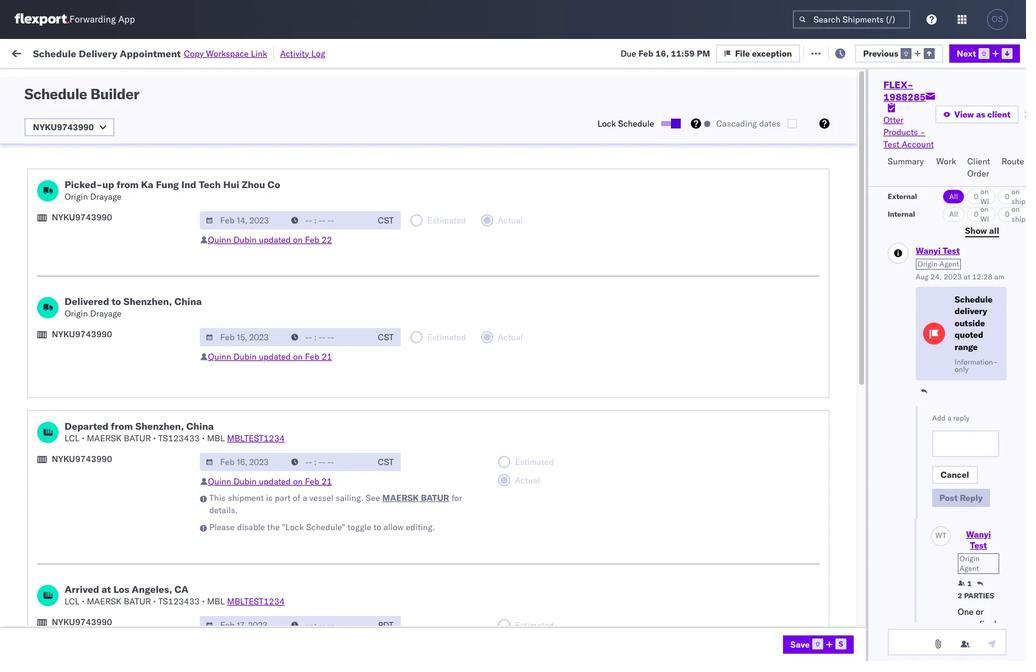 Task type: locate. For each thing, give the bounding box(es) containing it.
0 vertical spatial quinn dubin updated on feb 21 button
[[208, 352, 332, 363]]

Search Shipments (/) text field
[[793, 10, 911, 29]]

1 vertical spatial 7:30
[[196, 273, 215, 284]]

0 vertical spatial quinn
[[208, 235, 231, 246]]

message
[[164, 47, 198, 58]]

2 vertical spatial confirm pickup from los angeles, ca
[[28, 346, 159, 370]]

2 vertical spatial am
[[222, 594, 236, 605]]

0 vertical spatial upload
[[28, 212, 56, 223]]

2 vertical spatial updated
[[259, 476, 291, 487]]

2 confirm from the top
[[28, 320, 59, 331]]

16, up co on the top
[[275, 139, 289, 150]]

cst for co
[[378, 215, 394, 226]]

view as client
[[955, 109, 1011, 120]]

07492792403 up mabltest12345
[[909, 594, 967, 605]]

mbl inside arrived at los angeles, ca lcl • maersk batur • ts123433 • mbl mbltest1234
[[207, 596, 225, 607]]

017482927423 for 12:00 pm pst, feb 20, 2023
[[909, 219, 973, 230]]

wanyi inside wanyi test origin agent aug 24, 2023 at 12:28 am
[[916, 245, 941, 256]]

confirm pickup from los angeles, ca button up "confirm delivery" link
[[28, 346, 173, 371]]

a right add
[[948, 413, 952, 423]]

2 cst from the top
[[378, 332, 394, 343]]

3 schedule pickup from los angeles, ca button from the top
[[28, 292, 173, 318]]

this shipment is part of a vessel sailing. see maersk batur
[[209, 493, 450, 504]]

1 otter products, llc from the top
[[611, 139, 687, 150]]

am for 9:30
[[217, 353, 231, 364]]

for right maersk batur link
[[452, 493, 462, 504]]

2 mbltest1234 button from the top
[[227, 596, 285, 607]]

origin down picked-
[[65, 191, 88, 202]]

dubin down 12:00 pm pst, feb 20, 2023
[[234, 235, 257, 246]]

am right 9:00
[[217, 407, 231, 418]]

confirm pickup from los angeles, ca down schedule builder
[[28, 105, 159, 128]]

from inside schedule pickup from amsterdam airport schiphol, haarlemmermeer, netherlands
[[95, 588, 113, 599]]

mar down "10:44 am pst, mar 3, 2023"
[[258, 621, 274, 632]]

ts123433 inside arrived at los angeles, ca lcl • maersk batur • ts123433 • mbl mbltest1234
[[158, 596, 200, 607]]

11:59 up tech
[[196, 139, 220, 150]]

0 vertical spatial consignee
[[590, 460, 631, 471]]

nyku9743990 button
[[24, 118, 115, 136]]

6 schedule delivery appointment from the top
[[28, 567, 150, 578]]

angeles, for first the schedule pickup from los angeles, ca link from the bottom
[[131, 614, 164, 625]]

12:00
[[196, 219, 220, 230]]

confirm
[[28, 105, 59, 116], [28, 320, 59, 331], [28, 346, 59, 357], [28, 379, 59, 390]]

upload for upload customs clearance documents
[[28, 212, 56, 223]]

upload proof of delivery link
[[28, 405, 122, 418]]

0 vertical spatial 12:30
[[196, 165, 220, 176]]

1 cst from the top
[[378, 215, 394, 226]]

ocean
[[373, 139, 398, 150], [373, 273, 398, 284], [373, 326, 398, 337], [373, 460, 398, 471], [373, 487, 398, 498], [373, 514, 398, 525], [373, 621, 398, 632]]

numbers inside container numbers
[[830, 104, 860, 113]]

1 horizontal spatial honeywell
[[611, 273, 651, 284]]

confirm pickup from los angeles, ca up confirm delivery
[[28, 346, 159, 370]]

a
[[948, 413, 952, 423], [303, 493, 307, 504]]

2001714
[[778, 165, 815, 176]]

1 vertical spatial wi
[[981, 214, 990, 224]]

maeu1234567
[[830, 246, 891, 257], [830, 272, 891, 283], [830, 353, 891, 364]]

flxt00001977428a up test123 on the top
[[909, 273, 993, 284]]

0 vertical spatial flexport
[[531, 460, 563, 471]]

demo123 up mbl/mawb
[[909, 85, 950, 96]]

mmm d, yyyy text field for cst
[[200, 453, 286, 472]]

2 vertical spatial -- : -- -- text field
[[285, 453, 371, 472]]

1 horizontal spatial 24,
[[931, 272, 942, 281]]

angeles, for 3rd confirm pickup from los angeles, ca 'link' from the bottom of the page
[[126, 105, 159, 116]]

0 on wi down order
[[975, 187, 990, 206]]

delivery up dates
[[958, 631, 988, 642]]

quinn dubin updated on feb 21 button down 23,
[[208, 352, 332, 363]]

1 vertical spatial cst
[[378, 332, 394, 343]]

-- for third schedule delivery appointment link from the bottom
[[909, 514, 920, 525]]

2 maeu1234567 from the top
[[830, 272, 891, 283]]

schedule inside schedule pickup from amsterdam airport schiphol, haarlemmermeer, netherlands
[[28, 588, 64, 599]]

0 vertical spatial 12:30 pm pst, feb 17, 2023
[[196, 165, 312, 176]]

1 maeu1234567 from the top
[[830, 246, 891, 257]]

wi for external
[[981, 197, 990, 206]]

2 mawb1234 from the top
[[909, 192, 957, 203]]

MMM D, YYYY text field
[[200, 453, 286, 472], [200, 617, 286, 635]]

reply
[[954, 413, 970, 423]]

0 vertical spatial 3,
[[277, 594, 285, 605]]

1 mbl from the top
[[207, 433, 225, 444]]

:
[[88, 75, 90, 84], [283, 75, 285, 84]]

12:30 up tech
[[196, 165, 220, 176]]

batch
[[958, 47, 982, 58]]

0 vertical spatial demo
[[565, 460, 588, 471]]

1 12:30 from the top
[[196, 165, 220, 176]]

schedule delivery appointment for fifth schedule delivery appointment link
[[28, 540, 150, 551]]

0 on ship for internal
[[1006, 205, 1027, 224]]

work
[[35, 44, 66, 61]]

one
[[958, 607, 974, 618]]

wi
[[981, 197, 990, 206], [981, 214, 990, 224]]

products,
[[633, 139, 670, 150], [633, 621, 670, 632]]

at right arrived
[[102, 584, 111, 596]]

flexport demo consignee for 2nd the schedule pickup from los angeles, ca link from the bottom of the page
[[531, 487, 631, 498]]

confirm pickup from los angeles, ca link up "confirm delivery" link
[[28, 346, 173, 370]]

numbers up view
[[953, 99, 984, 108]]

maersk right see
[[383, 493, 419, 504]]

5 schedule delivery appointment from the top
[[28, 540, 150, 551]]

ocean lcl for 11:59 pm pst, mar 3, 2023
[[373, 621, 415, 632]]

mmm d, yyyy text field up 9:30 am pst, feb 24, 2023
[[200, 328, 286, 347]]

air for 9:00 am pst, feb 25, 2023
[[373, 407, 384, 418]]

0 horizontal spatial ag
[[651, 407, 662, 418]]

schedule delivery appointment for third schedule delivery appointment link from the bottom
[[28, 513, 150, 524]]

lcl
[[400, 139, 415, 150], [400, 273, 415, 284], [65, 433, 80, 444], [65, 596, 80, 607], [400, 621, 415, 632]]

schedule inside schedule pickup from los angeles international airport
[[28, 159, 64, 170]]

0 vertical spatial drayage
[[90, 191, 122, 202]]

12:30 for schedule pickup from los angeles international airport
[[196, 165, 220, 176]]

3 quinn from the top
[[208, 476, 231, 487]]

am right "10:44"
[[222, 594, 236, 605]]

file exception button
[[799, 44, 883, 62], [799, 44, 883, 62], [717, 44, 800, 62], [717, 44, 800, 62]]

1 vertical spatial consignee
[[590, 487, 631, 498]]

1 vertical spatial am
[[217, 407, 231, 418]]

dubin up shipment
[[234, 476, 257, 487]]

7 schedule pickup from los angeles, ca from the top
[[28, 614, 164, 638]]

2 vertical spatial maersk
[[87, 596, 122, 607]]

origin up aug
[[918, 259, 938, 269]]

at for los
[[102, 584, 111, 596]]

1 0 on wi from the top
[[975, 187, 990, 206]]

2 drayage from the top
[[90, 308, 122, 319]]

12:30 pm pst, feb 17, 2023 up zhou
[[196, 165, 312, 176]]

agent
[[940, 259, 960, 269], [960, 564, 980, 573]]

0 vertical spatial mawb1234
[[909, 165, 957, 176]]

mmm d, yyyy text field for pdt
[[200, 617, 286, 635]]

information-
[[955, 357, 998, 367]]

1 vertical spatial agent
[[960, 564, 980, 573]]

quinn dubin updated on feb 21 for delivered to shenzhen, china
[[208, 352, 332, 363]]

0 on ship
[[1006, 187, 1027, 206], [1006, 205, 1027, 224]]

0 vertical spatial maeu1234567
[[830, 246, 891, 257]]

mar
[[258, 460, 274, 471], [258, 487, 274, 498], [258, 514, 274, 525], [259, 594, 275, 605], [258, 621, 274, 632]]

quinn down 11:59 pm pst, feb 23, 2023 on the left
[[208, 352, 231, 363]]

to left allow
[[374, 522, 381, 533]]

los inside arrived at los angeles, ca lcl • maersk batur • ts123433 • mbl mbltest1234
[[113, 584, 129, 596]]

flex- for flex-2001714
[[752, 165, 778, 176]]

1 quinn from the top
[[208, 235, 231, 246]]

2 vertical spatial air
[[373, 407, 384, 418]]

cst for ts123433
[[378, 457, 394, 468]]

1 vertical spatial 12:30
[[196, 192, 220, 203]]

3 confirm from the top
[[28, 346, 59, 357]]

upload inside upload customs clearance documents
[[28, 212, 56, 223]]

co
[[268, 179, 280, 191]]

maersk inside the departed from shenzhen, china lcl • maersk batur • ts123433 • mbl mbltest1234
[[87, 433, 122, 444]]

7:30 pm pst, feb 21, 2023 up 11:59 pm pst, feb 21, 2023
[[196, 273, 307, 284]]

3 schedule delivery appointment from the top
[[28, 272, 150, 283]]

2 vertical spatial 11:59 pm pst, mar 2, 2023
[[196, 514, 308, 525]]

11:59 pm pst, feb 27, 2023
[[196, 434, 312, 444]]

numbers inside mbl/mawb numbers button
[[953, 99, 984, 108]]

0 vertical spatial of
[[81, 406, 89, 417]]

0 vertical spatial quinn dubin updated on feb 21
[[208, 352, 332, 363]]

07492792403 up 1 button
[[909, 568, 967, 579]]

0 up show all button
[[1006, 210, 1010, 219]]

1 wi from the top
[[981, 197, 990, 206]]

bicu1234565, for 2nd the schedule pickup from los angeles, ca link from the bottom of the page
[[830, 487, 890, 498]]

china for 11:59 pm pst, feb 23, 2023
[[452, 326, 475, 337]]

1 schedule pickup from los angeles, ca from the top
[[28, 132, 164, 155]]

4 confirm from the top
[[28, 379, 59, 390]]

1 vertical spatial all button
[[943, 207, 965, 222]]

air for 12:30 pm pst, feb 17, 2023
[[373, 165, 384, 176]]

1 11:59 pm pst, mar 2, 2023 from the top
[[196, 460, 308, 471]]

wanyi for wanyi test origin agent aug 24, 2023 at 12:28 am
[[916, 245, 941, 256]]

updated for co
[[259, 235, 291, 246]]

0 vertical spatial ocean lcl
[[373, 139, 415, 150]]

3, down "10:44 am pst, mar 3, 2023"
[[277, 621, 284, 632]]

appointment
[[120, 47, 181, 59], [100, 84, 150, 95], [100, 192, 150, 203], [100, 272, 150, 283], [100, 513, 150, 524], [100, 540, 150, 551], [100, 567, 150, 578]]

2 -- from the top
[[909, 460, 920, 471]]

all
[[950, 192, 959, 201], [950, 210, 959, 219]]

1 vertical spatial flexport demo consignee
[[531, 487, 631, 498]]

nyku9743990 for picked-up from ka fung ind tech hui zhou co
[[52, 212, 112, 223]]

quinn for co
[[208, 235, 231, 246]]

next
[[957, 48, 977, 59]]

9 resize handle column header from the left
[[888, 94, 903, 662]]

confirm pickup from los angeles, ca link down builder
[[28, 104, 173, 129]]

nyku9743990 for delivered to shenzhen, china
[[52, 329, 112, 340]]

1 bicu1234565, demu1232567 from the top
[[830, 460, 954, 471]]

cancel button
[[933, 466, 978, 484]]

1 schedule pickup from los angeles, ca link from the top
[[28, 131, 173, 156]]

1 vertical spatial 7:30 pm pst, feb 21, 2023
[[196, 273, 307, 284]]

flex-2060357 button
[[732, 618, 818, 635], [732, 618, 818, 635]]

all up show all button
[[950, 210, 959, 219]]

2 bicu1234565, demu1232567 from the top
[[830, 487, 954, 498]]

origin inside wanyi test origin agent aug 24, 2023 at 12:28 am
[[918, 259, 938, 269]]

shenzhen, inside the departed from shenzhen, china lcl • maersk batur • ts123433 • mbl mbltest1234
[[135, 420, 184, 433]]

work left client
[[937, 156, 957, 167]]

llc for flex-2060357
[[672, 621, 687, 632]]

confirm pickup from los angeles, ca
[[28, 105, 159, 128], [28, 320, 159, 343], [28, 346, 159, 370]]

wanyi test button up aug
[[916, 245, 960, 256]]

maersk down "departed"
[[87, 433, 122, 444]]

confirm for confirm delivery button
[[28, 379, 59, 390]]

confirm pickup from los angeles, ca button down builder
[[28, 104, 173, 130]]

schedule for 5th the schedule pickup from los angeles, ca link from the bottom of the page
[[28, 293, 64, 304]]

7 resize handle column header from the left
[[712, 94, 726, 662]]

products, for flex-1988285
[[633, 139, 670, 150]]

client
[[968, 156, 991, 167]]

schedule pickup from los angeles, ca for second the schedule pickup from los angeles, ca link from the top
[[28, 239, 164, 262]]

0 vertical spatial wanyi
[[916, 245, 941, 256]]

1 ocean from the top
[[373, 139, 398, 150]]

mawb1234
[[909, 165, 957, 176], [909, 192, 957, 203]]

2 confirm pickup from los angeles, ca from the top
[[28, 320, 159, 343]]

1 horizontal spatial ag
[[730, 407, 742, 418]]

disable
[[237, 522, 265, 533]]

at inside wanyi test origin agent aug 24, 2023 at 12:28 am
[[964, 272, 971, 281]]

import work
[[103, 47, 154, 58]]

1 horizontal spatial agent
[[960, 564, 980, 573]]

flexport demo consignee
[[531, 460, 631, 471], [531, 487, 631, 498]]

1 all from the top
[[950, 192, 959, 201]]

mbltest1234 down 9:00 am pst, feb 25, 2023
[[227, 433, 285, 444]]

quinn dubin updated on feb 21 up is
[[208, 476, 332, 487]]

china inside delivered to shenzhen, china origin drayage
[[174, 296, 202, 308]]

12:30 pm pst, feb 17, 2023 down zhou
[[196, 192, 312, 203]]

ocean lcl
[[373, 139, 415, 150], [373, 273, 415, 284], [373, 621, 415, 632]]

0 vertical spatial delivery
[[955, 306, 988, 317]]

agent inside wanyi test origin agent
[[960, 564, 980, 573]]

10:44
[[196, 594, 220, 605]]

2 all from the top
[[950, 210, 959, 219]]

2 ts123433 from the top
[[158, 596, 200, 607]]

schedule for 1st the schedule pickup from los angeles, ca link
[[28, 132, 64, 143]]

1 vertical spatial confirm pickup from los angeles, ca
[[28, 320, 159, 343]]

1 vertical spatial quinn
[[208, 352, 231, 363]]

workspace
[[206, 48, 249, 59]]

1 vertical spatial drayage
[[90, 308, 122, 319]]

2,
[[277, 460, 284, 471], [277, 487, 284, 498], [277, 514, 284, 525]]

shenzhen, for from
[[135, 420, 184, 433]]

2 17, from the top
[[275, 192, 289, 203]]

mbltest1234 button
[[227, 433, 285, 444], [227, 596, 285, 607]]

at inside arrived at los angeles, ca lcl • maersk batur • ts123433 • mbl mbltest1234
[[102, 584, 111, 596]]

1 vertical spatial shenzhen,
[[135, 420, 184, 433]]

: left no
[[283, 75, 285, 84]]

(0)
[[198, 47, 214, 58]]

2 vertical spatial 2,
[[277, 514, 284, 525]]

1 ts123433 from the top
[[158, 433, 200, 444]]

flxt00001977428a up the only
[[909, 353, 993, 364]]

17, up co on the top
[[275, 165, 289, 176]]

21, up 11:59 pm pst, feb 21, 2023
[[270, 273, 283, 284]]

24, inside wanyi test origin agent aug 24, 2023 at 12:28 am
[[931, 272, 942, 281]]

mmm d, yyyy text field for picked-up from ka fung ind tech hui zhou co
[[200, 211, 286, 230]]

11:59 down "10:44"
[[196, 621, 220, 632]]

schedule for 2nd schedule delivery appointment link from the top
[[28, 192, 64, 203]]

demo123 down test123 on the top
[[909, 326, 950, 337]]

1 demo123 from the top
[[909, 85, 950, 96]]

mmm d, yyyy text field down 11:59 pm pst, feb 27, 2023
[[200, 453, 286, 472]]

bicu1234565, for fifth the schedule pickup from los angeles, ca link from the top of the page
[[830, 460, 890, 471]]

1 schedule pickup from los angeles, ca button from the top
[[28, 131, 173, 157]]

1 vertical spatial 21
[[322, 476, 332, 487]]

schedule for sixth schedule delivery appointment link from the bottom of the page
[[28, 84, 64, 95]]

bicu1234565,
[[830, 460, 890, 471], [830, 487, 890, 498], [830, 514, 890, 525], [830, 540, 890, 551]]

lcl for 7:30 pm pst, feb 21, 2023
[[400, 273, 415, 284]]

0 vertical spatial ts123433
[[158, 433, 200, 444]]

am right 9:30
[[217, 353, 231, 364]]

otter products, llc
[[611, 139, 687, 150], [611, 621, 687, 632]]

1988285 up 'otter products - test account' link
[[884, 91, 926, 103]]

from inside picked-up from ka fung ind tech hui zhou co origin drayage
[[117, 179, 139, 191]]

demo123 for appointment
[[909, 85, 950, 96]]

3 -- : -- -- text field from the top
[[285, 453, 371, 472]]

017482927423 down internal
[[909, 219, 973, 230]]

1 horizontal spatial work
[[937, 156, 957, 167]]

2 vertical spatial flxt00001977428a
[[909, 353, 993, 364]]

schedule delivery appointment for sixth schedule delivery appointment link from the bottom of the page
[[28, 84, 150, 95]]

integration test account - on ag
[[531, 407, 662, 418], [611, 407, 742, 418]]

flex- for flex-2060357
[[752, 621, 778, 632]]

quinn dubin updated on feb 21 button
[[208, 352, 332, 363], [208, 476, 332, 487]]

schedule delivery appointment for 1st schedule delivery appointment link from the bottom
[[28, 567, 150, 578]]

quinn
[[208, 235, 231, 246], [208, 352, 231, 363], [208, 476, 231, 487]]

2 confirm pickup from los angeles, ca link from the top
[[28, 319, 173, 343]]

schedule for fifth schedule delivery appointment link
[[28, 540, 64, 551]]

0 vertical spatial mmm d, yyyy text field
[[200, 453, 286, 472]]

origin up the 1
[[960, 554, 980, 563]]

17,
[[275, 165, 289, 176], [275, 192, 289, 203]]

1 updated from the top
[[259, 235, 291, 246]]

1 vertical spatial updated
[[259, 352, 291, 363]]

1 vertical spatial ocean lcl
[[373, 273, 415, 284]]

flexport
[[531, 460, 563, 471], [531, 487, 563, 498]]

0 vertical spatial 07492792403
[[909, 568, 967, 579]]

upload up documents
[[28, 212, 56, 223]]

2 schedule delivery appointment from the top
[[28, 192, 150, 203]]

1 horizontal spatial numbers
[[953, 99, 984, 108]]

os
[[992, 15, 1004, 24]]

mmm d, yyyy text field up quinn dubin updated on feb 22 button
[[200, 211, 286, 230]]

am for 10:44
[[222, 594, 236, 605]]

0 vertical spatial products,
[[633, 139, 670, 150]]

1 horizontal spatial for
[[452, 493, 462, 504]]

quinn for ts123433
[[208, 476, 231, 487]]

quinn dubin updated on feb 21 down 23,
[[208, 352, 332, 363]]

wi for internal
[[981, 214, 990, 224]]

quinn dubin updated on feb 21 button up is
[[208, 476, 332, 487]]

2 vietnam from the top
[[452, 407, 484, 418]]

allow
[[384, 522, 404, 533]]

resize handle column header
[[174, 94, 189, 662], [310, 94, 324, 662], [352, 94, 367, 662], [431, 94, 446, 662], [511, 94, 525, 662], [590, 94, 604, 662], [712, 94, 726, 662], [809, 94, 824, 662], [888, 94, 903, 662], [996, 94, 1010, 662]]

otter inside 'otter products - test account' link
[[884, 115, 904, 126]]

by:
[[44, 75, 56, 86]]

2, down part
[[277, 514, 284, 525]]

2 schedule pickup from los angeles, ca button from the top
[[28, 239, 173, 264]]

1 mmm d, yyyy text field from the top
[[200, 453, 286, 472]]

cst
[[378, 215, 394, 226], [378, 332, 394, 343], [378, 457, 394, 468]]

all button for external
[[943, 189, 965, 204]]

hui
[[223, 179, 239, 191]]

flxt00001977428a down "show"
[[909, 246, 993, 257]]

4 bicu1234565, demu1232567 from the top
[[830, 540, 954, 551]]

shipment
[[228, 493, 264, 504]]

agent for wanyi test origin agent
[[960, 564, 980, 573]]

mawb1234 up external
[[909, 165, 957, 176]]

1 vertical spatial mbltest1234 button
[[227, 596, 285, 607]]

china for 11:59 pm pst, mar 3, 2023
[[452, 621, 475, 632]]

otter products - test account
[[884, 115, 934, 150], [531, 139, 648, 150], [531, 621, 648, 632]]

flex- 1988285 link
[[884, 79, 926, 103]]

1977428
[[778, 273, 815, 284]]

batur inside arrived at los angeles, ca lcl • maersk batur • ts123433 • mbl mbltest1234
[[124, 596, 151, 607]]

1 all button from the top
[[943, 189, 965, 204]]

1 vietnam from the top
[[452, 219, 484, 230]]

1 horizontal spatial on
[[715, 407, 728, 418]]

wanyi up aug
[[916, 245, 941, 256]]

1 vertical spatial mawb1234
[[909, 192, 957, 203]]

a left vessel
[[303, 493, 307, 504]]

0
[[975, 192, 979, 201], [1006, 192, 1010, 201], [975, 210, 979, 219], [1006, 210, 1010, 219]]

confirm pickup from los angeles, ca link for 11:59
[[28, 319, 173, 343]]

shenzhen, inside delivered to shenzhen, china origin drayage
[[123, 296, 172, 308]]

cancel
[[941, 470, 970, 481]]

1 horizontal spatial ping - test entity
[[611, 112, 682, 123]]

5 -- from the top
[[909, 541, 920, 552]]

mbltest1234 up work button
[[909, 139, 967, 150]]

schedule delivery appointment for 4th schedule delivery appointment link from the bottom
[[28, 272, 150, 283]]

11:59 down 9:00
[[196, 434, 220, 444]]

1 mawb1234 from the top
[[909, 165, 957, 176]]

delivery inside button
[[91, 406, 122, 417]]

-- : -- -- text field
[[285, 617, 371, 635]]

dubin down 11:59 pm pst, feb 23, 2023 on the left
[[234, 352, 257, 363]]

delivered
[[65, 296, 109, 308]]

11:59 pm pst, mar 2, 2023 down 11:59 pm pst, feb 27, 2023
[[196, 460, 308, 471]]

6 schedule pickup from los angeles, ca button from the top
[[28, 614, 173, 639]]

11:59 up 11:59 pm pst, feb 23, 2023 on the left
[[196, 299, 220, 310]]

demo123 up add
[[909, 380, 950, 391]]

1 flexport from the top
[[531, 460, 563, 471]]

1 ag from the left
[[651, 407, 662, 418]]

759 at risk
[[225, 47, 267, 58]]

appointment for fifth schedule delivery appointment link
[[100, 540, 150, 551]]

ca inside arrived at los angeles, ca lcl • maersk batur • ts123433 • mbl mbltest1234
[[175, 584, 189, 596]]

0 horizontal spatial on
[[636, 407, 648, 418]]

confirm pickup from los angeles, ca button for 9:30 am pst, feb 24, 2023
[[28, 346, 173, 371]]

0 on wi up show all
[[975, 205, 990, 224]]

mmm d, yyyy text field down "10:44 am pst, mar 3, 2023"
[[200, 617, 286, 635]]

angeles, for 4th the schedule pickup from los angeles, ca link
[[131, 427, 164, 438]]

demo123
[[909, 85, 950, 96], [909, 326, 950, 337], [909, 380, 950, 391]]

delivery inside button
[[61, 379, 93, 390]]

no
[[288, 75, 298, 84]]

vietnam for 9:00 am pst, feb 25, 2023
[[452, 407, 484, 418]]

external
[[888, 192, 918, 201]]

2 mmm d, yyyy text field from the top
[[200, 328, 286, 347]]

11:59 pm pst, feb 21, 2023
[[196, 299, 312, 310]]

show all
[[966, 225, 1000, 236]]

1 12:30 pm pst, feb 17, 2023 from the top
[[196, 165, 312, 176]]

forwarding
[[69, 14, 116, 25]]

None checkbox
[[662, 121, 679, 126]]

appointment for third schedule delivery appointment link from the bottom
[[100, 513, 150, 524]]

-- for fifth schedule delivery appointment link
[[909, 541, 920, 552]]

11:59 pm pst, mar 2, 2023 down shipment
[[196, 514, 308, 525]]

1 horizontal spatial to
[[374, 522, 381, 533]]

flex- inside flex- 1988285
[[884, 79, 914, 91]]

0 horizontal spatial airport
[[28, 600, 55, 611]]

11:59 pm pst, mar 2, 2023 up the details.
[[196, 487, 308, 498]]

3, up 11:59 pm pst, mar 3, 2023
[[277, 594, 285, 605]]

quinn down 12:00
[[208, 235, 231, 246]]

1 vertical spatial 2,
[[277, 487, 284, 498]]

fung
[[156, 179, 179, 191]]

updated up is
[[259, 476, 291, 487]]

5 schedule pickup from los angeles, ca from the top
[[28, 454, 164, 477]]

MMM D, YYYY text field
[[200, 211, 286, 230], [200, 328, 286, 347]]

1 vertical spatial ts123433
[[158, 596, 200, 607]]

to inside delivered to shenzhen, china origin drayage
[[112, 296, 121, 308]]

pm
[[697, 48, 711, 59], [222, 139, 235, 150], [222, 165, 235, 176], [222, 192, 235, 203], [222, 219, 235, 230], [217, 246, 230, 257], [217, 273, 230, 284], [222, 299, 235, 310], [222, 326, 235, 337], [222, 434, 235, 444], [222, 460, 235, 471], [222, 487, 235, 498], [222, 514, 235, 525], [222, 621, 235, 632]]

0 vertical spatial flxt00001977428a
[[909, 246, 993, 257]]

schedule for fifth the schedule pickup from los angeles, ca link from the top of the page
[[28, 454, 64, 465]]

1 flexport demo consignee from the top
[[531, 460, 631, 471]]

0 vertical spatial cst
[[378, 215, 394, 226]]

1 7:30 from the top
[[196, 246, 215, 257]]

schedule delivery appointment for 2nd schedule delivery appointment link from the top
[[28, 192, 150, 203]]

0 vertical spatial 7:30 pm pst, feb 21, 2023
[[196, 246, 307, 257]]

filtered by:
[[12, 75, 56, 86]]

all for external
[[950, 192, 959, 201]]

3 bicu1234565, from the top
[[830, 514, 890, 525]]

0 vertical spatial mbltest1234
[[909, 139, 967, 150]]

12:30 down tech
[[196, 192, 220, 203]]

: left ready
[[88, 75, 90, 84]]

1 0 on ship from the top
[[1006, 187, 1027, 206]]

0 vertical spatial maersk
[[87, 433, 122, 444]]

schedule pickup from los angeles, ca for fifth the schedule pickup from los angeles, ca link from the top of the page
[[28, 454, 164, 477]]

origin inside picked-up from ka fung ind tech hui zhou co origin drayage
[[65, 191, 88, 202]]

confirm inside button
[[28, 379, 59, 390]]

2 ag from the left
[[730, 407, 742, 418]]

2 vertical spatial quinn
[[208, 476, 231, 487]]

2 vertical spatial products
[[554, 621, 588, 632]]

work
[[133, 47, 154, 58], [937, 156, 957, 167]]

flexport. image
[[15, 13, 69, 26]]

agent inside wanyi test origin agent aug 24, 2023 at 12:28 am
[[940, 259, 960, 269]]

drayage down the "delivered"
[[90, 308, 122, 319]]

origin inside delivered to shenzhen, china origin drayage
[[65, 308, 88, 319]]

3 maeu1234567 from the top
[[830, 353, 891, 364]]

1 vertical spatial delivery
[[958, 631, 988, 642]]

0 vertical spatial all
[[950, 192, 959, 201]]

origin
[[65, 191, 88, 202], [918, 259, 938, 269], [65, 308, 88, 319], [960, 554, 980, 563]]

1 vertical spatial wanyi test button
[[958, 529, 1000, 551]]

0 vertical spatial mbltest1234 button
[[227, 433, 285, 444]]

0 vertical spatial wi
[[981, 197, 990, 206]]

1 7:30 pm pst, feb 21, 2023 from the top
[[196, 246, 307, 257]]

nyku9743990
[[33, 122, 94, 133], [830, 138, 890, 149], [52, 212, 112, 223], [52, 329, 112, 340], [52, 454, 112, 465], [52, 617, 112, 628]]

0 vertical spatial to
[[112, 296, 121, 308]]

1 air from the top
[[373, 165, 384, 176]]

1 horizontal spatial a
[[948, 413, 952, 423]]

honeywell
[[531, 273, 571, 284], [611, 273, 651, 284]]

work inside button
[[937, 156, 957, 167]]

otter products, llc for flex-2060357
[[611, 621, 687, 632]]

at left link
[[243, 47, 250, 58]]

otter products, llc for flex-1988285
[[611, 139, 687, 150]]

wi down order
[[981, 197, 990, 206]]

1 vertical spatial mbltest1234
[[227, 433, 285, 444]]

1988285 down 2006134
[[778, 139, 815, 150]]

1 vertical spatial demo
[[565, 487, 588, 498]]

2 quinn dubin updated on feb 21 from the top
[[208, 476, 332, 487]]

2 mbl from the top
[[207, 596, 225, 607]]

None text field
[[888, 629, 1007, 656]]

3 bicu1234565, demu1232567 from the top
[[830, 514, 954, 525]]

-- : -- -- text field for co
[[285, 211, 371, 230]]

flex-2001714
[[752, 165, 815, 176]]

1 drayage from the top
[[90, 191, 122, 202]]

wanyi inside wanyi test origin agent
[[967, 529, 992, 540]]

11:59
[[671, 48, 695, 59], [196, 139, 220, 150], [196, 299, 220, 310], [196, 326, 220, 337], [196, 434, 220, 444], [196, 460, 220, 471], [196, 487, 220, 498], [196, 514, 220, 525], [196, 621, 220, 632]]

quinn dubin updated on feb 21 button for delivered to shenzhen, china
[[208, 352, 332, 363]]

0 vertical spatial 7:30
[[196, 246, 215, 257]]

2 0 on ship from the top
[[1006, 205, 1027, 224]]

china inside the departed from shenzhen, china lcl • maersk batur • ts123433 • mbl mbltest1234
[[186, 420, 214, 433]]

2 017482927423 from the top
[[909, 407, 973, 418]]

1 07492792403 from the top
[[909, 568, 967, 579]]

updated down 23,
[[259, 352, 291, 363]]

2 upload from the top
[[28, 406, 56, 417]]

work right import
[[133, 47, 154, 58]]

delivery up the outside
[[955, 306, 988, 317]]

0 horizontal spatial numbers
[[830, 104, 860, 113]]

0 vertical spatial demo123
[[909, 85, 950, 96]]

24, down 23,
[[271, 353, 284, 364]]

1 vertical spatial confirm pickup from los angeles, ca link
[[28, 319, 173, 343]]

dubin
[[234, 235, 257, 246], [234, 352, 257, 363], [234, 476, 257, 487]]

12:30 pm pst, feb 17, 2023 for schedule delivery appointment
[[196, 192, 312, 203]]

None text field
[[933, 431, 1000, 457]]

2 vertical spatial maeu1234567
[[830, 353, 891, 364]]

wanyi right the t
[[967, 529, 992, 540]]

5 ocean from the top
[[373, 487, 398, 498]]

1 horizontal spatial airport
[[80, 171, 107, 182]]

3 schedule pickup from los angeles, ca from the top
[[28, 293, 164, 316]]

3, for 10:44 am pst, mar 3, 2023
[[277, 594, 285, 605]]

bicu1234565, demu1232567 for 2nd the schedule pickup from los angeles, ca link from the bottom of the page
[[830, 487, 954, 498]]

1 vertical spatial 17,
[[275, 192, 289, 203]]

mbltest1234 button down 9:00 am pst, feb 25, 2023
[[227, 433, 285, 444]]

0 horizontal spatial ping - test entity
[[531, 112, 602, 123]]

lock
[[598, 118, 616, 129]]

1 21 from the top
[[322, 352, 332, 363]]

quinn up this
[[208, 476, 231, 487]]

12:30
[[196, 165, 220, 176], [196, 192, 220, 203]]

origin down the "delivered"
[[65, 308, 88, 319]]

1 vertical spatial mmm d, yyyy text field
[[200, 328, 286, 347]]

3 updated from the top
[[259, 476, 291, 487]]

1 vertical spatial products,
[[633, 621, 670, 632]]

1 upload from the top
[[28, 212, 56, 223]]

4 fcl from the top
[[400, 514, 416, 525]]

1 confirm from the top
[[28, 105, 59, 116]]

1 consignee from the top
[[590, 460, 631, 471]]

schedule for 1st schedule delivery appointment link from the bottom
[[28, 567, 64, 578]]

2 vertical spatial confirm pickup from los angeles, ca button
[[28, 346, 173, 371]]

confirm pickup from los angeles, ca down the "delivered"
[[28, 320, 159, 343]]

24, right aug
[[931, 272, 942, 281]]

3 cst from the top
[[378, 457, 394, 468]]

nyku9743990 inside button
[[33, 122, 94, 133]]

1 vertical spatial 21,
[[270, 273, 283, 284]]

1 fcl from the top
[[400, 326, 416, 337]]

quinn dubin updated on feb 22 button
[[208, 235, 332, 246]]

-- : -- -- text field
[[285, 211, 371, 230], [285, 328, 371, 347], [285, 453, 371, 472]]

as
[[977, 109, 986, 120]]

0 vertical spatial mbl
[[207, 433, 225, 444]]

1 vertical spatial upload
[[28, 406, 56, 417]]

final
[[980, 619, 997, 630]]

1 vertical spatial llc
[[672, 621, 687, 632]]

mbltest1234 up 11:59 pm pst, mar 3, 2023
[[227, 596, 285, 607]]

mbltest1234 button up 11:59 pm pst, mar 3, 2023
[[227, 596, 285, 607]]

nyku9743990 for departed from shenzhen, china
[[52, 454, 112, 465]]

1 vertical spatial mmm d, yyyy text field
[[200, 617, 286, 635]]

angeles, for 5th the schedule pickup from los angeles, ca link from the bottom of the page
[[131, 293, 164, 304]]

9:30 am pst, feb 24, 2023
[[196, 353, 307, 364]]



Task type: describe. For each thing, give the bounding box(es) containing it.
1 ocean fcl from the top
[[373, 326, 416, 337]]

5 schedule delivery appointment link from the top
[[28, 540, 150, 552]]

one or more final delivery dates are
[[958, 607, 997, 654]]

work inside button
[[133, 47, 154, 58]]

3, for 11:59 pm pst, mar 3, 2023
[[277, 621, 284, 632]]

flex- for flex-2006134
[[752, 112, 778, 123]]

maeu1234567 for schedule pickup from los angeles, ca
[[830, 246, 891, 257]]

maersk batur link
[[383, 492, 450, 504]]

forwarding app link
[[15, 13, 135, 26]]

schedule pickup from amsterdam airport schiphol, haarlemmermeer, netherlands link
[[28, 587, 173, 623]]

1 ping - test entity from the left
[[531, 112, 602, 123]]

confirm delivery
[[28, 379, 93, 390]]

5 schedule delivery appointment button from the top
[[28, 540, 150, 553]]

7 schedule pickup from los angeles, ca link from the top
[[28, 614, 173, 638]]

see
[[366, 493, 380, 504]]

1988285 for flex-1988285
[[778, 139, 815, 150]]

segu6076363
[[830, 621, 890, 632]]

upload for upload proof of delivery
[[28, 406, 56, 417]]

for details.
[[209, 493, 462, 516]]

please disable the "lock schedule" toggle to allow editing.
[[209, 522, 435, 533]]

3 schedule delivery appointment link from the top
[[28, 271, 150, 284]]

mar down is
[[258, 514, 274, 525]]

759
[[225, 47, 240, 58]]

0 on wi for external
[[975, 187, 990, 206]]

show all button
[[958, 222, 1007, 240]]

from inside the departed from shenzhen, china lcl • maersk batur • ts123433 • mbl mbltest1234
[[111, 420, 133, 433]]

all for internal
[[950, 210, 959, 219]]

11:59 up the details.
[[196, 487, 220, 498]]

schedule pickup from amsterdam airport schiphol, haarlemmermeer, netherlands button
[[28, 587, 173, 623]]

flex-1988285
[[752, 139, 815, 150]]

1 honeywell - test account from the left
[[531, 273, 632, 284]]

2 parties button
[[958, 590, 995, 601]]

otter products - test account for flex-2060357
[[531, 621, 648, 632]]

los inside schedule pickup from los angeles international airport
[[115, 159, 129, 170]]

flxt00001977428a for schedule pickup from los angeles, ca
[[909, 246, 993, 257]]

0 vertical spatial wanyi test button
[[916, 245, 960, 256]]

range
[[955, 342, 978, 353]]

products for flex-2060357
[[554, 621, 588, 632]]

upload customs clearance documents
[[28, 212, 133, 235]]

1 demo from the top
[[565, 460, 588, 471]]

1 ping from the left
[[531, 112, 552, 123]]

1 vertical spatial batur
[[421, 493, 450, 504]]

2 7:30 from the top
[[196, 273, 215, 284]]

more
[[958, 619, 978, 630]]

2060357
[[778, 621, 815, 632]]

27,
[[275, 434, 289, 444]]

3 11:59 pm pst, mar 2, 2023 from the top
[[196, 514, 308, 525]]

of inside upload proof of delivery link
[[81, 406, 89, 417]]

3 schedule delivery appointment button from the top
[[28, 271, 150, 285]]

angeles, for 9:30's confirm pickup from los angeles, ca 'link'
[[126, 346, 159, 357]]

2 07492792403 from the top
[[909, 594, 967, 605]]

copy
[[184, 48, 204, 59]]

schedule for 2nd the schedule pickup from los angeles, ca link from the bottom of the page
[[28, 480, 64, 491]]

1 integration test account - on ag from the left
[[531, 407, 662, 418]]

china for 11:59 pm pst, mar 2, 2023
[[452, 487, 475, 498]]

1 2, from the top
[[277, 460, 284, 471]]

17, for schedule delivery appointment
[[275, 192, 289, 203]]

0 vertical spatial a
[[948, 413, 952, 423]]

schedule for second the schedule pickup from los angeles, ca link from the top
[[28, 239, 64, 250]]

lcl inside arrived at los angeles, ca lcl • maersk batur • ts123433 • mbl mbltest1234
[[65, 596, 80, 607]]

flxt00001977428a for confirm pickup from los angeles, ca
[[909, 353, 993, 364]]

11:59 pm pst, feb 23, 2023
[[196, 326, 312, 337]]

2 demo from the top
[[565, 487, 588, 498]]

0 on ship for external
[[1006, 187, 1027, 206]]

schedule pickup from los angeles, ca for 4th the schedule pickup from los angeles, ca link
[[28, 427, 164, 450]]

4 ocean fcl from the top
[[373, 514, 416, 525]]

t
[[943, 531, 947, 541]]

flexport for 2nd the schedule pickup from los angeles, ca link from the bottom of the page
[[531, 487, 563, 498]]

test inside 'otter products - test account' link
[[884, 139, 900, 150]]

flex-2060357
[[752, 621, 815, 632]]

1988285 for flex- 1988285
[[884, 91, 926, 103]]

21 for departed from shenzhen, china
[[322, 476, 332, 487]]

please
[[209, 522, 235, 533]]

angeles, for 1st the schedule pickup from los angeles, ca link
[[131, 132, 164, 143]]

mbl inside the departed from shenzhen, china lcl • maersk batur • ts123433 • mbl mbltest1234
[[207, 433, 225, 444]]

2023 inside wanyi test origin agent aug 24, 2023 at 12:28 am
[[944, 272, 962, 281]]

1 entity from the left
[[580, 112, 602, 123]]

ready
[[94, 75, 115, 84]]

8 resize handle column header from the left
[[809, 94, 824, 662]]

confirm for the confirm pickup from los angeles, ca "button" related to 9:30 am pst, feb 24, 2023
[[28, 346, 59, 357]]

wanyi test origin agent
[[960, 529, 992, 573]]

3 schedule pickup from los angeles, ca link from the top
[[28, 292, 173, 317]]

up
[[102, 179, 114, 191]]

0 up "show"
[[975, 210, 979, 219]]

6 ocean from the top
[[373, 514, 398, 525]]

1 honeywell from the left
[[531, 273, 571, 284]]

confirm delivery button
[[28, 379, 93, 392]]

schedule pickup from los angeles international airport
[[28, 159, 162, 182]]

schedule pickup from los angeles, ca for 2nd the schedule pickup from los angeles, ca link from the bottom of the page
[[28, 480, 164, 504]]

4 schedule pickup from los angeles, ca link from the top
[[28, 426, 173, 451]]

add a reply
[[933, 413, 970, 423]]

2 honeywell - test account from the left
[[611, 273, 711, 284]]

1 vertical spatial 16,
[[275, 139, 289, 150]]

2 schedule pickup from los angeles, ca link from the top
[[28, 239, 173, 263]]

0 horizontal spatial 24,
[[271, 353, 284, 364]]

0 down route 'button' on the top right
[[1006, 192, 1010, 201]]

summary
[[888, 156, 925, 167]]

toggle
[[348, 522, 372, 533]]

10 resize handle column header from the left
[[996, 94, 1010, 662]]

5 schedule pickup from los angeles, ca button from the top
[[28, 480, 173, 505]]

11:59 right due on the right top of the page
[[671, 48, 695, 59]]

dubin for co
[[234, 235, 257, 246]]

in
[[182, 75, 189, 84]]

2 integration test account - on ag from the left
[[611, 407, 742, 418]]

Search Work text field
[[616, 44, 749, 62]]

2 flxt00001977428a from the top
[[909, 273, 993, 284]]

3 fcl from the top
[[400, 487, 416, 498]]

pickup inside schedule pickup from amsterdam airport schiphol, haarlemmermeer, netherlands
[[66, 588, 93, 599]]

blocked,
[[150, 75, 181, 84]]

order
[[968, 168, 990, 179]]

flexport demo consignee for fifth the schedule pickup from los angeles, ca link from the top of the page
[[531, 460, 631, 471]]

3 2, from the top
[[277, 514, 284, 525]]

schedule for third schedule delivery appointment link from the bottom
[[28, 513, 64, 524]]

1 confirm pickup from los angeles, ca from the top
[[28, 105, 159, 128]]

25,
[[271, 407, 284, 418]]

9:00 am pst, feb 25, 2023
[[196, 407, 307, 418]]

4 resize handle column header from the left
[[431, 94, 446, 662]]

llc for flex-1988285
[[672, 139, 687, 150]]

shenzhen, for to
[[123, 296, 172, 308]]

import work button
[[99, 39, 159, 66]]

numbers for mbl/mawb numbers
[[953, 99, 984, 108]]

lcl inside the departed from shenzhen, china lcl • maersk batur • ts123433 • mbl mbltest1234
[[65, 433, 80, 444]]

ka
[[141, 179, 154, 191]]

mar up 11:59 pm pst, mar 3, 2023
[[259, 594, 275, 605]]

mbl/mawb numbers button
[[903, 97, 1027, 109]]

updated for ts123433
[[259, 476, 291, 487]]

schiphol,
[[57, 600, 94, 611]]

integration for thailand
[[611, 165, 653, 176]]

017482927423 for 9:00 am pst, feb 25, 2023
[[909, 407, 973, 418]]

angeles, inside arrived at los angeles, ca lcl • maersk batur • ts123433 • mbl mbltest1234
[[132, 584, 172, 596]]

1 schedule delivery appointment link from the top
[[28, 84, 150, 96]]

at for risk
[[243, 47, 250, 58]]

pickup inside schedule pickup from los angeles international airport
[[66, 159, 93, 170]]

angeles, for confirm pickup from los angeles, ca 'link' associated with 11:59
[[126, 320, 159, 331]]

2 quinn from the top
[[208, 352, 231, 363]]

schedule pickup from los angeles international airport button
[[28, 158, 173, 184]]

mar left part
[[258, 487, 274, 498]]

vietnam for 12:00 pm pst, feb 20, 2023
[[452, 219, 484, 230]]

3 resize handle column header from the left
[[352, 94, 367, 662]]

upload customs clearance documents link
[[28, 212, 173, 236]]

appointment for 2nd schedule delivery appointment link from the top
[[100, 192, 150, 203]]

1 -- from the top
[[909, 434, 920, 444]]

ts123433 inside the departed from shenzhen, china lcl • maersk batur • ts123433 • mbl mbltest1234
[[158, 433, 200, 444]]

delivery inside schedule delivery outside quoted range information- only
[[955, 306, 988, 317]]

0 down order
[[975, 192, 979, 201]]

save
[[791, 640, 810, 650]]

appointment for sixth schedule delivery appointment link from the bottom of the page
[[100, 84, 150, 95]]

drayage inside delivered to shenzhen, china origin drayage
[[90, 308, 122, 319]]

delivery inside one or more final delivery dates are
[[958, 631, 988, 642]]

5 resize handle column header from the left
[[511, 94, 525, 662]]

schedule for 4th the schedule pickup from los angeles, ca link
[[28, 427, 64, 438]]

schedule delivery appointment copy workspace link
[[33, 47, 267, 59]]

2 fcl from the top
[[400, 460, 416, 471]]

1 vertical spatial of
[[293, 493, 301, 504]]

2 ocean fcl from the top
[[373, 460, 416, 471]]

china for 11:59 pm pst, feb 16, 2023
[[452, 139, 475, 150]]

4 schedule pickup from los angeles, ca button from the top
[[28, 453, 173, 479]]

9:30
[[196, 353, 215, 364]]

confirm pickup from los angeles, ca for 9:30
[[28, 346, 159, 370]]

3 ocean fcl from the top
[[373, 487, 416, 498]]

1 horizontal spatial exception
[[835, 47, 875, 58]]

vessel
[[310, 493, 334, 504]]

schedule inside schedule delivery outside quoted range information- only
[[955, 294, 993, 305]]

mar down 11:59 pm pst, feb 27, 2023
[[258, 460, 274, 471]]

airport inside schedule pickup from los angeles international airport
[[80, 171, 107, 182]]

os button
[[984, 5, 1012, 34]]

2 2, from the top
[[277, 487, 284, 498]]

6 schedule delivery appointment link from the top
[[28, 566, 150, 579]]

snoozed : no
[[255, 75, 298, 84]]

1 confirm pickup from los angeles, ca button from the top
[[28, 104, 173, 130]]

confirm pickup from los angeles, ca for 11:59
[[28, 320, 159, 343]]

bicu1234565, for third schedule delivery appointment link from the bottom
[[830, 514, 890, 525]]

schedule for schedule pickup from los angeles international airport link
[[28, 159, 64, 170]]

1 on from the left
[[636, 407, 648, 418]]

am for 9:00
[[217, 407, 231, 418]]

-- for fifth the schedule pickup from los angeles, ca link from the top of the page
[[909, 460, 920, 471]]

2 resize handle column header from the left
[[310, 94, 324, 662]]

2 7:30 pm pst, feb 21, 2023 from the top
[[196, 273, 307, 284]]

due feb 16, 11:59 pm
[[621, 48, 711, 59]]

2 ping from the left
[[611, 112, 631, 123]]

activity log button
[[280, 46, 325, 60]]

view as client button
[[936, 105, 1019, 124]]

3 ocean from the top
[[373, 326, 398, 337]]

5 schedule pickup from los angeles, ca link from the top
[[28, 453, 173, 477]]

205 on track
[[281, 47, 330, 58]]

schedule pickup from los angeles, ca for 1st the schedule pickup from los angeles, ca link
[[28, 132, 164, 155]]

schedule pickup from los angeles, ca for first the schedule pickup from los angeles, ca link from the bottom
[[28, 614, 164, 638]]

0 horizontal spatial file exception
[[735, 48, 792, 59]]

schedule for 4th schedule delivery appointment link from the bottom
[[28, 272, 64, 283]]

0 horizontal spatial a
[[303, 493, 307, 504]]

flex-2150210
[[752, 407, 815, 418]]

test inside wanyi test origin agent
[[971, 540, 988, 551]]

2 ping - test entity from the left
[[611, 112, 682, 123]]

products, for flex-2060357
[[633, 621, 670, 632]]

filtered
[[12, 75, 42, 86]]

thailand
[[452, 165, 486, 176]]

flex- for flex-2150210
[[752, 407, 778, 418]]

11:59 up this
[[196, 460, 220, 471]]

editing.
[[406, 522, 435, 533]]

demo123 for from
[[909, 326, 950, 337]]

0 vertical spatial 16,
[[656, 48, 669, 59]]

4 schedule delivery appointment link from the top
[[28, 513, 150, 525]]

client order button
[[963, 150, 997, 186]]

nyku9743990 for arrived at los angeles, ca
[[52, 617, 112, 628]]

builder
[[91, 85, 139, 103]]

bicu1234565, demu1232567 for fifth the schedule pickup from los angeles, ca link from the top of the page
[[830, 460, 954, 471]]

actions
[[981, 99, 1006, 108]]

2 updated from the top
[[259, 352, 291, 363]]

ind
[[181, 179, 196, 191]]

work button
[[932, 150, 963, 186]]

batur inside the departed from shenzhen, china lcl • maersk batur • ts123433 • mbl mbltest1234
[[124, 433, 151, 444]]

haarlemmermeer,
[[96, 600, 165, 611]]

delivered to shenzhen, china origin drayage
[[65, 296, 202, 319]]

origin inside wanyi test origin agent
[[960, 554, 980, 563]]

dates
[[958, 643, 980, 654]]

schedule pickup from amsterdam airport schiphol, haarlemmermeer, netherlands
[[28, 588, 165, 623]]

0 vertical spatial products
[[884, 127, 919, 138]]

1 schedule delivery appointment button from the top
[[28, 84, 150, 97]]

airport inside schedule pickup from amsterdam airport schiphol, haarlemmermeer, netherlands
[[28, 600, 55, 611]]

ocean lcl for 7:30 pm pst, feb 21, 2023
[[373, 273, 415, 284]]

my
[[12, 44, 32, 61]]

: for status
[[88, 75, 90, 84]]

schedule for first the schedule pickup from los angeles, ca link from the bottom
[[28, 614, 64, 625]]

2 schedule delivery appointment link from the top
[[28, 191, 150, 203]]

0 horizontal spatial exception
[[753, 48, 792, 59]]

quinn dubin updated on feb 21 button for departed from shenzhen, china
[[208, 476, 332, 487]]

2 dubin from the top
[[234, 352, 257, 363]]

mbltest1234 inside the departed from shenzhen, china lcl • maersk batur • ts123433 • mbl mbltest1234
[[227, 433, 285, 444]]

21, for schedule delivery appointment
[[270, 273, 283, 284]]

1 vertical spatial to
[[374, 522, 381, 533]]

import
[[103, 47, 131, 58]]

6 schedule delivery appointment button from the top
[[28, 566, 150, 580]]

2 ocean from the top
[[373, 273, 398, 284]]

consignee for fifth the schedule pickup from los angeles, ca link from the top of the page
[[590, 460, 631, 471]]

mbltest1234 inside arrived at los angeles, ca lcl • maersk batur • ts123433 • mbl mbltest1234
[[227, 596, 285, 607]]

all button for internal
[[943, 207, 965, 222]]

1 horizontal spatial file
[[818, 47, 833, 58]]

the
[[267, 522, 280, 533]]

4 schedule delivery appointment button from the top
[[28, 513, 150, 526]]

flex- 1988285
[[884, 79, 926, 103]]

1 vertical spatial maersk
[[383, 493, 419, 504]]

1 confirm pickup from los angeles, ca link from the top
[[28, 104, 173, 129]]

work,
[[129, 75, 148, 84]]

flex- for flex-1988285
[[752, 139, 778, 150]]

netherlands
[[28, 612, 76, 623]]

1 resize handle column header from the left
[[174, 94, 189, 662]]

2 schedule delivery appointment button from the top
[[28, 191, 150, 204]]

maersk inside arrived at los angeles, ca lcl • maersk batur • ts123433 • mbl mbltest1234
[[87, 596, 122, 607]]

are
[[982, 643, 994, 654]]

schedule"
[[306, 522, 345, 533]]

7 ocean from the top
[[373, 621, 398, 632]]

2 -- : -- -- text field from the top
[[285, 328, 371, 347]]

12:30 for schedule delivery appointment
[[196, 192, 220, 203]]

mofu0618318
[[830, 111, 892, 122]]

0 vertical spatial for
[[117, 75, 127, 84]]

6 schedule pickup from los angeles, ca link from the top
[[28, 480, 173, 504]]

2 11:59 pm pst, mar 2, 2023 from the top
[[196, 487, 308, 498]]

205
[[281, 47, 297, 58]]

test inside wanyi test origin agent aug 24, 2023 at 12:28 am
[[943, 245, 960, 256]]

mbl/mawb numbers
[[909, 99, 984, 108]]

mbltest1234 button for arrived at los angeles, ca
[[227, 596, 285, 607]]

mbltest1234 button for departed from shenzhen, china
[[227, 433, 285, 444]]

for inside for details.
[[452, 493, 462, 504]]

arrived
[[65, 584, 99, 596]]

route
[[1002, 156, 1025, 167]]

numbers for container numbers
[[830, 104, 860, 113]]

3 demo123 from the top
[[909, 380, 950, 391]]

4 ocean from the top
[[373, 460, 398, 471]]

from inside schedule pickup from los angeles international airport
[[95, 159, 113, 170]]

2 honeywell from the left
[[611, 273, 651, 284]]

otter products - test account link
[[884, 114, 936, 150]]

mawb1234 for schedule pickup from los angeles international airport
[[909, 165, 957, 176]]

21 for delivered to shenzhen, china
[[322, 352, 332, 363]]

container
[[830, 94, 862, 104]]

11:59 up 9:30
[[196, 326, 220, 337]]

status : ready for work, blocked, in progress
[[67, 75, 221, 84]]

-- : -- -- text field for ts123433
[[285, 453, 371, 472]]

china for 7:30 pm pst, feb 21, 2023
[[452, 273, 475, 284]]

0 vertical spatial 21,
[[270, 246, 283, 257]]

2 on from the left
[[715, 407, 728, 418]]

1 horizontal spatial file exception
[[818, 47, 875, 58]]

11:59 pm pst, feb 16, 2023
[[196, 139, 312, 150]]

testmbl123
[[909, 112, 962, 123]]

w
[[936, 531, 943, 541]]

"lock
[[282, 522, 304, 533]]

6 resize handle column header from the left
[[590, 94, 604, 662]]

maeu1234567 for confirm pickup from los angeles, ca
[[830, 353, 891, 364]]

client order
[[968, 156, 991, 179]]

0 horizontal spatial file
[[735, 48, 750, 59]]

2 entity from the left
[[659, 112, 682, 123]]

details.
[[209, 505, 238, 516]]

11:59 down this
[[196, 514, 220, 525]]

sailing.
[[336, 493, 364, 504]]

schedule builder
[[24, 85, 139, 103]]

drayage inside picked-up from ka fung ind tech hui zhou co origin drayage
[[90, 191, 122, 202]]



Task type: vqa. For each thing, say whether or not it's contained in the screenshot.
hlxu8034992 related to fourth Schedule Pickup from Los Angeles, CA link from the bottom of the page
no



